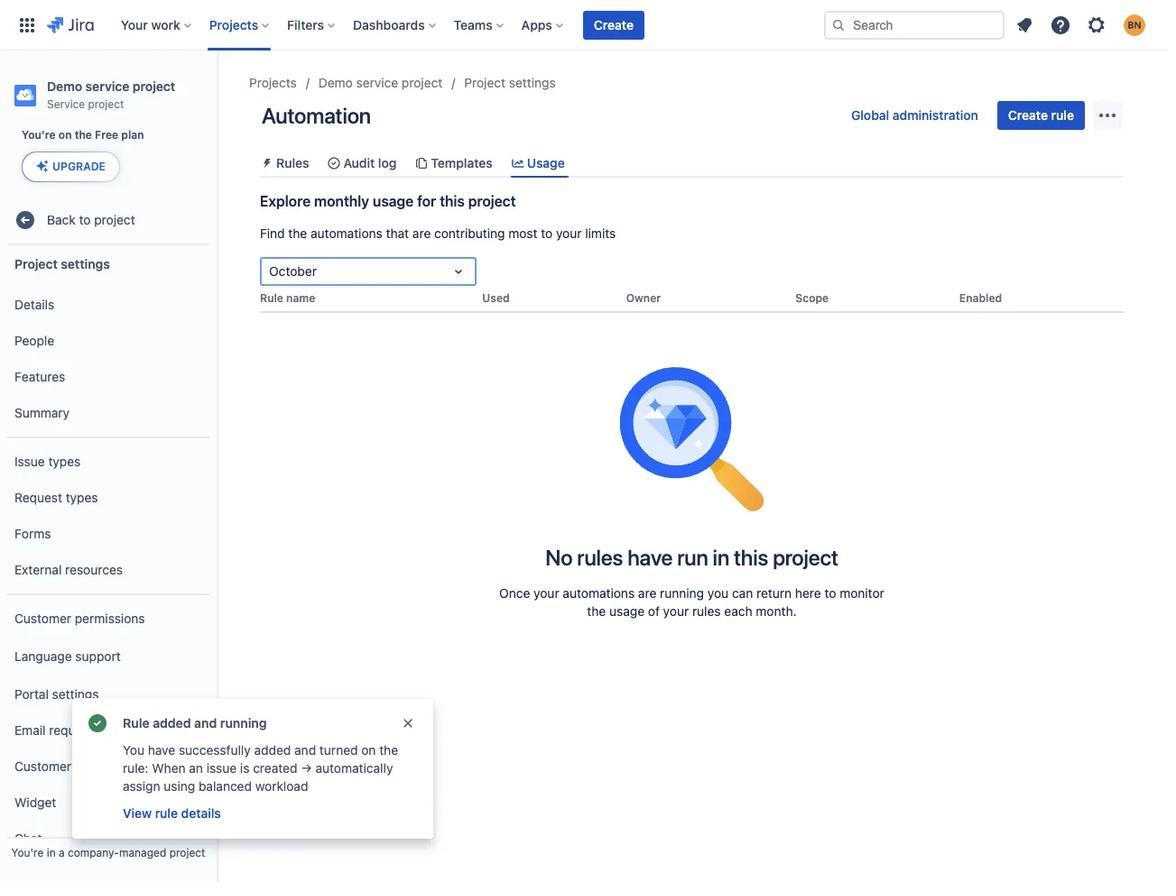 Task type: describe. For each thing, give the bounding box(es) containing it.
templates image
[[415, 156, 429, 170]]

used
[[482, 292, 510, 305]]

forms link
[[7, 516, 209, 552]]

customer for customer permissions
[[14, 611, 71, 626]]

usage image
[[511, 156, 525, 170]]

no rules have run in this project
[[545, 545, 838, 571]]

group containing details
[[7, 282, 209, 437]]

turned
[[320, 743, 358, 758]]

portal
[[14, 687, 49, 702]]

teams
[[454, 17, 493, 32]]

the inside once your automations are running you can return here to monitor the usage of your rules each month.
[[587, 604, 606, 619]]

global
[[851, 107, 889, 123]]

portal settings link
[[7, 677, 209, 713]]

project up contributing
[[468, 193, 516, 210]]

explore
[[260, 193, 311, 210]]

monthly
[[314, 193, 369, 210]]

widget link
[[7, 785, 209, 821]]

group containing customer permissions
[[7, 594, 209, 883]]

apps
[[521, 17, 552, 32]]

your
[[121, 17, 148, 32]]

upgrade button
[[23, 153, 119, 181]]

request types link
[[7, 480, 209, 516]]

when
[[152, 761, 186, 776]]

1 horizontal spatial this
[[734, 545, 768, 571]]

global administration link
[[840, 101, 989, 130]]

→
[[301, 761, 312, 776]]

primary element
[[11, 0, 824, 50]]

find the automations that are contributing most to your limits
[[260, 226, 616, 241]]

chat
[[14, 831, 42, 846]]

projects button
[[204, 10, 276, 39]]

an
[[189, 761, 203, 776]]

usage
[[527, 155, 565, 171]]

2 vertical spatial your
[[663, 604, 689, 619]]

find
[[260, 226, 285, 241]]

people link
[[7, 323, 209, 359]]

external
[[14, 562, 62, 577]]

you're in a company-managed project
[[11, 847, 205, 860]]

1 horizontal spatial to
[[541, 226, 553, 241]]

1 vertical spatial your
[[534, 586, 559, 601]]

here
[[795, 586, 821, 601]]

month.
[[756, 604, 797, 619]]

back to project
[[47, 212, 135, 227]]

you have successfully added and turned on the rule: when an issue is created → automatically assign using balanced workload
[[123, 743, 398, 794]]

0 horizontal spatial in
[[47, 847, 56, 860]]

search image
[[831, 18, 846, 32]]

settings for demo service project
[[509, 75, 556, 90]]

october
[[269, 264, 317, 279]]

rule:
[[123, 761, 148, 776]]

run
[[677, 545, 708, 571]]

language support
[[14, 649, 121, 664]]

permissions
[[75, 611, 145, 626]]

demo service project
[[318, 75, 443, 90]]

open image
[[448, 261, 469, 283]]

filters button
[[282, 10, 342, 39]]

that
[[386, 226, 409, 241]]

customer for customer notifications
[[14, 759, 71, 774]]

back
[[47, 212, 76, 227]]

appswitcher icon image
[[16, 14, 38, 36]]

external resources link
[[7, 552, 209, 589]]

the left the free
[[75, 128, 92, 142]]

0 horizontal spatial project
[[14, 256, 58, 271]]

once
[[499, 586, 530, 601]]

you're on the free plan
[[22, 128, 144, 142]]

0 vertical spatial rules
[[577, 545, 623, 571]]

0 horizontal spatial and
[[194, 716, 217, 731]]

once your automations are running you can return here to monitor the usage of your rules each month.
[[499, 586, 885, 619]]

on inside you have successfully added and turned on the rule: when an issue is created → automatically assign using balanced workload
[[361, 743, 376, 758]]

rule added and running
[[123, 716, 267, 731]]

your profile and settings image
[[1124, 14, 1146, 36]]

project settings link
[[464, 72, 556, 94]]

0 horizontal spatial project settings
[[14, 256, 110, 271]]

settings image
[[1086, 14, 1108, 36]]

projects link
[[249, 72, 297, 94]]

a
[[59, 847, 65, 860]]

work
[[151, 17, 180, 32]]

the inside you have successfully added and turned on the rule: when an issue is created → automatically assign using balanced workload
[[379, 743, 398, 758]]

0 horizontal spatial on
[[59, 128, 72, 142]]

request
[[14, 490, 62, 505]]

rule for rule added and running
[[123, 716, 150, 731]]

0 vertical spatial usage
[[373, 193, 414, 210]]

global administration
[[851, 107, 978, 123]]

details
[[14, 297, 54, 312]]

you're for you're in a company-managed project
[[11, 847, 44, 860]]

1 horizontal spatial project settings
[[464, 75, 556, 90]]

service for demo service project service project
[[85, 79, 129, 94]]

have inside you have successfully added and turned on the rule: when an issue is created → automatically assign using balanced workload
[[148, 743, 175, 758]]

support
[[75, 649, 121, 664]]

project up the free
[[88, 97, 124, 111]]

0 horizontal spatial running
[[220, 716, 267, 731]]

limits
[[585, 226, 616, 241]]

project right back
[[94, 212, 135, 227]]

contributing
[[434, 226, 505, 241]]

0 horizontal spatial added
[[153, 716, 191, 731]]

issue
[[206, 761, 237, 776]]

issue types
[[14, 454, 81, 469]]

automation
[[262, 103, 371, 128]]

free
[[95, 128, 118, 142]]

dashboards
[[353, 17, 425, 32]]

create rule
[[1008, 107, 1074, 123]]

demo service project service project
[[47, 79, 175, 111]]

settings for language support
[[52, 687, 99, 702]]

assign
[[123, 779, 160, 794]]

notifications
[[75, 759, 146, 774]]

audit log image
[[327, 156, 342, 170]]

demo for demo service project
[[318, 75, 353, 90]]

company-
[[68, 847, 119, 860]]

automations for rules
[[563, 586, 635, 601]]



Task type: vqa. For each thing, say whether or not it's contained in the screenshot.
support
yes



Task type: locate. For each thing, give the bounding box(es) containing it.
the up automatically
[[379, 743, 398, 758]]

managed
[[119, 847, 166, 860]]

workload
[[255, 779, 308, 794]]

rule
[[1051, 107, 1074, 123], [155, 806, 178, 821]]

people
[[14, 333, 54, 348]]

your right "once" at the left bottom
[[534, 586, 559, 601]]

rule for create
[[1051, 107, 1074, 123]]

balanced
[[199, 779, 252, 794]]

are
[[412, 226, 431, 241], [638, 586, 657, 601]]

0 vertical spatial customer
[[14, 611, 71, 626]]

request types
[[14, 490, 98, 505]]

0 vertical spatial types
[[48, 454, 81, 469]]

1 horizontal spatial have
[[628, 545, 673, 571]]

settings up the requests
[[52, 687, 99, 702]]

banner containing your work
[[0, 0, 1167, 51]]

and up successfully
[[194, 716, 217, 731]]

in
[[713, 545, 729, 571], [47, 847, 56, 860]]

1 vertical spatial settings
[[61, 256, 110, 271]]

resources
[[65, 562, 123, 577]]

rules down you
[[692, 604, 721, 619]]

create for create
[[594, 17, 634, 32]]

1 vertical spatial project settings
[[14, 256, 110, 271]]

1 vertical spatial rules
[[692, 604, 721, 619]]

projects right the work
[[209, 17, 258, 32]]

explore monthly usage for this project
[[260, 193, 516, 210]]

0 vertical spatial you're
[[22, 128, 56, 142]]

the right find
[[288, 226, 307, 241]]

your work
[[121, 17, 180, 32]]

1 horizontal spatial rule
[[1051, 107, 1074, 123]]

jira image
[[47, 14, 94, 36], [47, 14, 94, 36]]

automations down monthly at the top left of the page
[[311, 226, 383, 241]]

plan
[[121, 128, 144, 142]]

no rules have run in this project image
[[619, 368, 765, 512]]

scope
[[796, 292, 829, 305]]

projects up automation
[[249, 75, 297, 90]]

2 vertical spatial settings
[[52, 687, 99, 702]]

you're down service
[[22, 128, 56, 142]]

email requests
[[14, 723, 100, 738]]

summary
[[14, 405, 70, 420]]

project settings down back
[[14, 256, 110, 271]]

service for demo service project
[[356, 75, 398, 90]]

rules right no
[[577, 545, 623, 571]]

owner
[[626, 292, 661, 305]]

1 vertical spatial rule
[[123, 716, 150, 731]]

email requests link
[[7, 713, 209, 749]]

0 vertical spatial rule
[[260, 292, 283, 305]]

1 horizontal spatial project
[[464, 75, 506, 90]]

teams button
[[448, 10, 511, 39]]

usage left of on the bottom right
[[609, 604, 645, 619]]

added up when
[[153, 716, 191, 731]]

2 customer from the top
[[14, 759, 71, 774]]

1 horizontal spatial running
[[660, 586, 704, 601]]

project up the plan
[[133, 79, 175, 94]]

are right that
[[412, 226, 431, 241]]

1 horizontal spatial added
[[254, 743, 291, 758]]

1 vertical spatial in
[[47, 847, 56, 860]]

issue
[[14, 454, 45, 469]]

0 vertical spatial automations
[[311, 226, 383, 241]]

chat link
[[7, 821, 209, 858]]

you
[[123, 743, 144, 758]]

log
[[378, 155, 397, 171]]

0 vertical spatial in
[[713, 545, 729, 571]]

details
[[181, 806, 221, 821]]

project settings
[[464, 75, 556, 90], [14, 256, 110, 271]]

demo for demo service project service project
[[47, 79, 82, 94]]

3 group from the top
[[7, 594, 209, 883]]

portal settings
[[14, 687, 99, 702]]

forms
[[14, 526, 51, 541]]

you
[[708, 586, 729, 601]]

settings down back to project
[[61, 256, 110, 271]]

external resources
[[14, 562, 123, 577]]

1 group from the top
[[7, 282, 209, 437]]

demo up service
[[47, 79, 82, 94]]

0 horizontal spatial to
[[79, 212, 91, 227]]

demo up automation
[[318, 75, 353, 90]]

create for create rule
[[1008, 107, 1048, 123]]

usage inside once your automations are running you can return here to monitor the usage of your rules each month.
[[609, 604, 645, 619]]

the
[[75, 128, 92, 142], [288, 226, 307, 241], [587, 604, 606, 619], [379, 743, 398, 758]]

0 vertical spatial project settings
[[464, 75, 556, 90]]

dashboards button
[[348, 10, 443, 39]]

1 horizontal spatial on
[[361, 743, 376, 758]]

0 vertical spatial added
[[153, 716, 191, 731]]

service inside demo service project service project
[[85, 79, 129, 94]]

0 vertical spatial settings
[[509, 75, 556, 90]]

return
[[756, 586, 792, 601]]

administration
[[893, 107, 978, 123]]

monitor
[[840, 586, 885, 601]]

are up of on the bottom right
[[638, 586, 657, 601]]

customer notifications link
[[7, 749, 209, 785]]

widget
[[14, 795, 56, 810]]

group containing issue types
[[7, 437, 209, 594]]

customer up language
[[14, 611, 71, 626]]

upgrade
[[52, 160, 106, 173]]

0 horizontal spatial this
[[440, 193, 465, 210]]

customer permissions
[[14, 611, 145, 626]]

1 vertical spatial create
[[1008, 107, 1048, 123]]

0 horizontal spatial rule
[[123, 716, 150, 731]]

your right of on the bottom right
[[663, 604, 689, 619]]

0 horizontal spatial demo
[[47, 79, 82, 94]]

0 vertical spatial and
[[194, 716, 217, 731]]

project down "primary" element
[[402, 75, 443, 90]]

1 vertical spatial on
[[361, 743, 376, 758]]

added up created
[[254, 743, 291, 758]]

0 vertical spatial this
[[440, 193, 465, 210]]

0 vertical spatial projects
[[209, 17, 258, 32]]

1 horizontal spatial rule
[[260, 292, 283, 305]]

view rule details
[[123, 806, 221, 821]]

usage up that
[[373, 193, 414, 210]]

apps button
[[516, 10, 570, 39]]

back to project link
[[7, 202, 209, 238]]

rule up you
[[123, 716, 150, 731]]

settings inside 'group'
[[52, 687, 99, 702]]

group
[[7, 282, 209, 437], [7, 437, 209, 594], [7, 594, 209, 883]]

demo
[[318, 75, 353, 90], [47, 79, 82, 94]]

projects for projects dropdown button
[[209, 17, 258, 32]]

rule left actions icon
[[1051, 107, 1074, 123]]

0 vertical spatial create
[[594, 17, 634, 32]]

language support link
[[7, 637, 209, 677]]

service
[[356, 75, 398, 90], [85, 79, 129, 94]]

project down the details
[[169, 847, 205, 860]]

for
[[417, 193, 436, 210]]

rule name
[[260, 292, 315, 305]]

1 horizontal spatial rules
[[692, 604, 721, 619]]

1 vertical spatial types
[[66, 490, 98, 505]]

no
[[545, 545, 573, 571]]

1 horizontal spatial demo
[[318, 75, 353, 90]]

project
[[464, 75, 506, 90], [14, 256, 58, 271]]

running left you
[[660, 586, 704, 601]]

0 vertical spatial have
[[628, 545, 673, 571]]

service
[[47, 97, 85, 111]]

service inside demo service project link
[[356, 75, 398, 90]]

automations
[[311, 226, 383, 241], [563, 586, 635, 601]]

in left the a
[[47, 847, 56, 860]]

1 vertical spatial running
[[220, 716, 267, 731]]

create right apps dropdown button
[[594, 17, 634, 32]]

this up can
[[734, 545, 768, 571]]

Search field
[[824, 10, 1005, 39]]

types for request types
[[66, 490, 98, 505]]

this
[[440, 193, 465, 210], [734, 545, 768, 571]]

types for issue types
[[48, 454, 81, 469]]

1 vertical spatial customer
[[14, 759, 71, 774]]

0 horizontal spatial have
[[148, 743, 175, 758]]

1 customer from the top
[[14, 611, 71, 626]]

types right request
[[66, 490, 98, 505]]

project down teams popup button
[[464, 75, 506, 90]]

customer permissions link
[[7, 601, 209, 637]]

1 horizontal spatial service
[[356, 75, 398, 90]]

rules image
[[260, 156, 274, 170]]

2 group from the top
[[7, 437, 209, 594]]

1 horizontal spatial automations
[[563, 586, 635, 601]]

1 vertical spatial and
[[294, 743, 316, 758]]

1 vertical spatial have
[[148, 743, 175, 758]]

summary link
[[7, 395, 209, 432]]

create rule button
[[997, 101, 1085, 130]]

projects for projects link
[[249, 75, 297, 90]]

0 vertical spatial rule
[[1051, 107, 1074, 123]]

types
[[48, 454, 81, 469], [66, 490, 98, 505]]

this right "for"
[[440, 193, 465, 210]]

rule for view
[[155, 806, 178, 821]]

you're for you're on the free plan
[[22, 128, 56, 142]]

created
[[253, 761, 297, 776]]

0 horizontal spatial usage
[[373, 193, 414, 210]]

you're down chat
[[11, 847, 44, 860]]

name
[[286, 292, 315, 305]]

1 vertical spatial this
[[734, 545, 768, 571]]

and
[[194, 716, 217, 731], [294, 743, 316, 758]]

0 vertical spatial project
[[464, 75, 506, 90]]

success image
[[87, 713, 108, 735]]

on up automatically
[[361, 743, 376, 758]]

dismiss image
[[401, 717, 415, 731]]

banner
[[0, 0, 1167, 51]]

to right back
[[79, 212, 91, 227]]

the left of on the bottom right
[[587, 604, 606, 619]]

sidebar navigation image
[[197, 72, 237, 108]]

issue types link
[[7, 444, 209, 480]]

to right here
[[825, 586, 836, 601]]

0 vertical spatial are
[[412, 226, 431, 241]]

your work button
[[115, 10, 198, 39]]

0 vertical spatial running
[[660, 586, 704, 601]]

settings down apps
[[509, 75, 556, 90]]

to inside once your automations are running you can return here to monitor the usage of your rules each month.
[[825, 586, 836, 601]]

create inside "primary" element
[[594, 17, 634, 32]]

1 vertical spatial projects
[[249, 75, 297, 90]]

have up when
[[148, 743, 175, 758]]

1 vertical spatial rule
[[155, 806, 178, 821]]

help image
[[1050, 14, 1072, 36]]

1 vertical spatial usage
[[609, 604, 645, 619]]

your
[[556, 226, 582, 241], [534, 586, 559, 601], [663, 604, 689, 619]]

service up the free
[[85, 79, 129, 94]]

0 horizontal spatial rule
[[155, 806, 178, 821]]

actions image
[[1097, 105, 1118, 126]]

0 vertical spatial your
[[556, 226, 582, 241]]

requests
[[49, 723, 100, 738]]

have
[[628, 545, 673, 571], [148, 743, 175, 758]]

running inside once your automations are running you can return here to monitor the usage of your rules each month.
[[660, 586, 704, 601]]

rule left name
[[260, 292, 283, 305]]

1 vertical spatial added
[[254, 743, 291, 758]]

are inside once your automations are running you can return here to monitor the usage of your rules each month.
[[638, 586, 657, 601]]

0 vertical spatial on
[[59, 128, 72, 142]]

on down service
[[59, 128, 72, 142]]

rule right view
[[155, 806, 178, 821]]

project up details
[[14, 256, 58, 271]]

and up →
[[294, 743, 316, 758]]

and inside you have successfully added and turned on the rule: when an issue is created → automatically assign using balanced workload
[[294, 743, 316, 758]]

to right most
[[541, 226, 553, 241]]

running up successfully
[[220, 716, 267, 731]]

2 horizontal spatial to
[[825, 586, 836, 601]]

0 horizontal spatial rules
[[577, 545, 623, 571]]

most
[[508, 226, 538, 241]]

0 horizontal spatial service
[[85, 79, 129, 94]]

is
[[240, 761, 250, 776]]

0 horizontal spatial create
[[594, 17, 634, 32]]

1 horizontal spatial create
[[1008, 107, 1048, 123]]

audit log
[[343, 155, 397, 171]]

in right run
[[713, 545, 729, 571]]

service down dashboards
[[356, 75, 398, 90]]

1 horizontal spatial are
[[638, 586, 657, 601]]

can
[[732, 586, 753, 601]]

1 horizontal spatial and
[[294, 743, 316, 758]]

types inside "link"
[[48, 454, 81, 469]]

1 horizontal spatial usage
[[609, 604, 645, 619]]

customer
[[14, 611, 71, 626], [14, 759, 71, 774]]

automations down no
[[563, 586, 635, 601]]

project up here
[[773, 545, 838, 571]]

1 vertical spatial you're
[[11, 847, 44, 860]]

rules inside once your automations are running you can return here to monitor the usage of your rules each month.
[[692, 604, 721, 619]]

project settings down apps
[[464, 75, 556, 90]]

of
[[648, 604, 660, 619]]

projects inside dropdown button
[[209, 17, 258, 32]]

1 horizontal spatial in
[[713, 545, 729, 571]]

rule for rule name
[[260, 292, 283, 305]]

1 vertical spatial are
[[638, 586, 657, 601]]

demo inside demo service project service project
[[47, 79, 82, 94]]

have left run
[[628, 545, 673, 571]]

0 horizontal spatial are
[[412, 226, 431, 241]]

automations for monthly
[[311, 226, 383, 241]]

templates
[[431, 155, 493, 171]]

notifications image
[[1014, 14, 1035, 36]]

features link
[[7, 359, 209, 395]]

0 horizontal spatial automations
[[311, 226, 383, 241]]

types right issue
[[48, 454, 81, 469]]

1 vertical spatial project
[[14, 256, 58, 271]]

tab list
[[253, 148, 1131, 178]]

your left limits
[[556, 226, 582, 241]]

tab list containing rules
[[253, 148, 1131, 178]]

details link
[[7, 287, 209, 323]]

added inside you have successfully added and turned on the rule: when an issue is created → automatically assign using balanced workload
[[254, 743, 291, 758]]

customer up widget
[[14, 759, 71, 774]]

automations inside once your automations are running you can return here to monitor the usage of your rules each month.
[[563, 586, 635, 601]]

1 vertical spatial automations
[[563, 586, 635, 601]]

create left actions icon
[[1008, 107, 1048, 123]]

enabled
[[959, 292, 1002, 305]]

to
[[79, 212, 91, 227], [541, 226, 553, 241], [825, 586, 836, 601]]



